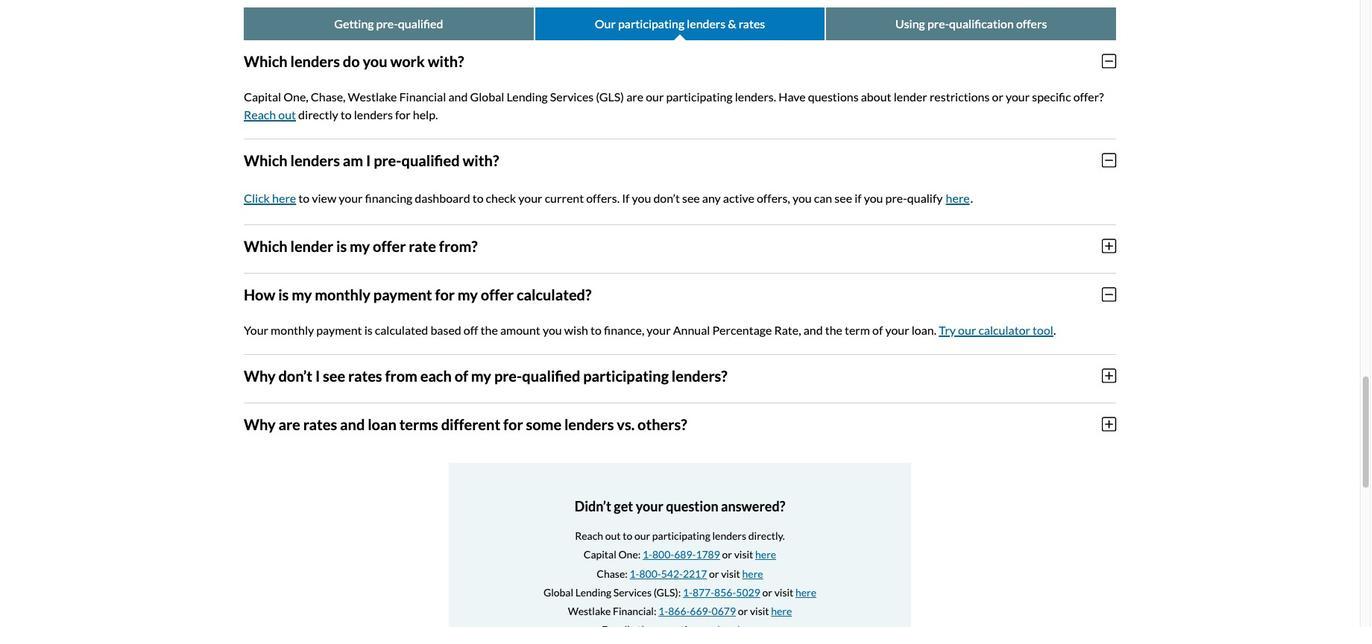 Task type: vqa. For each thing, say whether or not it's contained in the screenshot.


Task type: locate. For each thing, give the bounding box(es) containing it.
our inside capital one, chase, westlake financial and global lending services (gls) are our participating lenders. have questions about lender restrictions or your specific offer? reach out directly to lenders for help.
[[646, 89, 664, 103]]

0 horizontal spatial for
[[395, 107, 411, 121]]

. for how is my monthly payment for my offer calculated?
[[1054, 323, 1056, 337]]

1 vertical spatial out
[[605, 530, 621, 542]]

why are rates and loan terms different for some lenders vs. others? button
[[244, 403, 1117, 445]]

0 vertical spatial minus square image
[[1102, 53, 1117, 69]]

wish
[[564, 323, 588, 337]]

1 vertical spatial i
[[315, 367, 320, 385]]

1 horizontal spatial monthly
[[315, 285, 371, 303]]

0 vertical spatial westlake
[[348, 89, 397, 103]]

0 vertical spatial our
[[646, 89, 664, 103]]

0 horizontal spatial out
[[278, 107, 296, 121]]

0 horizontal spatial are
[[279, 415, 300, 433]]

view
[[312, 191, 337, 205]]

don't inside button
[[279, 367, 313, 385]]

here down directly.
[[756, 548, 777, 561]]

1 vertical spatial are
[[279, 415, 300, 433]]

1 horizontal spatial and
[[449, 89, 468, 103]]

2 vertical spatial and
[[340, 415, 365, 433]]

payment up calculated
[[374, 285, 432, 303]]

856-
[[715, 586, 736, 599]]

calculated?
[[517, 285, 592, 303]]

1- down (gls):
[[659, 605, 668, 618]]

0 vertical spatial and
[[449, 89, 468, 103]]

is down view
[[336, 237, 347, 255]]

1 horizontal spatial the
[[825, 323, 843, 337]]

capital up chase:
[[584, 548, 617, 561]]

reach out link
[[244, 107, 296, 121]]

am
[[343, 151, 363, 169]]

our up one:
[[635, 530, 651, 542]]

getting pre-qualified button
[[244, 7, 534, 40]]

0 vertical spatial monthly
[[315, 285, 371, 303]]

my
[[350, 237, 370, 255], [292, 285, 312, 303], [458, 285, 478, 303], [471, 367, 492, 385]]

why for why don't i see rates from each of my pre-qualified participating lenders?
[[244, 367, 276, 385]]

1 vertical spatial lending
[[576, 586, 612, 599]]

minus square image
[[1102, 53, 1117, 69], [1102, 286, 1117, 303]]

which down the "click here" link
[[244, 237, 288, 255]]

to up one:
[[623, 530, 633, 542]]

off
[[464, 323, 478, 337]]

lenders?
[[672, 367, 728, 385]]

here right 5029
[[796, 586, 817, 599]]

payment left calculated
[[316, 323, 362, 337]]

2 why from the top
[[244, 415, 276, 433]]

our down the which lenders do you work with? dropdown button
[[646, 89, 664, 103]]

1 vertical spatial which
[[244, 151, 288, 169]]

2 minus square image from the top
[[1102, 286, 1117, 303]]

0 horizontal spatial payment
[[316, 323, 362, 337]]

1 horizontal spatial out
[[605, 530, 621, 542]]

rates for &
[[739, 16, 765, 30]]

1 horizontal spatial westlake
[[568, 605, 611, 618]]

see left from
[[323, 367, 346, 385]]

rates left loan
[[303, 415, 337, 433]]

or right 5029
[[763, 586, 773, 599]]

reach down didn't
[[575, 530, 603, 542]]

is right how
[[278, 285, 289, 303]]

lenders.
[[735, 89, 777, 103]]

any
[[702, 191, 721, 205]]

1 horizontal spatial for
[[435, 285, 455, 303]]

1 vertical spatial global
[[544, 586, 574, 599]]

global inside reach out to our participating lenders directly. capital one: 1-800-689-1789 or visit here chase: 1-800-542-2217 or visit here global lending services (gls): 1-877-856-5029 or visit here westlake financial: 1-866-669-0679 or visit here
[[544, 586, 574, 599]]

1 vertical spatial .
[[1054, 323, 1056, 337]]

0 horizontal spatial offer
[[373, 237, 406, 255]]

pre- right if
[[886, 191, 908, 205]]

1 vertical spatial services
[[614, 586, 652, 599]]

for inside dropdown button
[[435, 285, 455, 303]]

0 horizontal spatial see
[[323, 367, 346, 385]]

the left term
[[825, 323, 843, 337]]

offer up amount
[[481, 285, 514, 303]]

800-
[[653, 548, 674, 561], [640, 567, 661, 580]]

1 which from the top
[[244, 52, 288, 70]]

1 horizontal spatial is
[[336, 237, 347, 255]]

getting
[[334, 16, 374, 30]]

out inside reach out to our participating lenders directly. capital one: 1-800-689-1789 or visit here chase: 1-800-542-2217 or visit here global lending services (gls): 1-877-856-5029 or visit here westlake financial: 1-866-669-0679 or visit here
[[605, 530, 621, 542]]

rates right &
[[739, 16, 765, 30]]

getting pre-qualified
[[334, 16, 443, 30]]

and left loan
[[340, 415, 365, 433]]

0 horizontal spatial don't
[[279, 367, 313, 385]]

lenders left am at the top of page
[[291, 151, 340, 169]]

0 vertical spatial services
[[550, 89, 594, 103]]

0 vertical spatial for
[[395, 107, 411, 121]]

services up 'financial:'
[[614, 586, 652, 599]]

are inside capital one, chase, westlake financial and global lending services (gls) are our participating lenders. have questions about lender restrictions or your specific offer? reach out directly to lenders for help.
[[627, 89, 644, 103]]

see inside button
[[323, 367, 346, 385]]

1 vertical spatial offer
[[481, 285, 514, 303]]

0 horizontal spatial services
[[550, 89, 594, 103]]

your
[[1006, 89, 1030, 103], [339, 191, 363, 205], [519, 191, 543, 205], [647, 323, 671, 337], [886, 323, 910, 337], [636, 498, 664, 514]]

offer left rate
[[373, 237, 406, 255]]

plus square image
[[1102, 238, 1117, 254], [1102, 367, 1117, 384]]

1 the from the left
[[481, 323, 498, 337]]

here link up 5029
[[743, 567, 764, 580]]

1 vertical spatial with?
[[463, 151, 499, 169]]

1 vertical spatial is
[[278, 285, 289, 303]]

lenders inside reach out to our participating lenders directly. capital one: 1-800-689-1789 or visit here chase: 1-800-542-2217 or visit here global lending services (gls): 1-877-856-5029 or visit here westlake financial: 1-866-669-0679 or visit here
[[713, 530, 747, 542]]

2 horizontal spatial and
[[804, 323, 823, 337]]

qualified up work
[[398, 16, 443, 30]]

to inside capital one, chase, westlake financial and global lending services (gls) are our participating lenders. have questions about lender restrictions or your specific offer? reach out directly to lenders for help.
[[341, 107, 352, 121]]

check
[[486, 191, 516, 205]]

lenders
[[687, 16, 726, 30], [291, 52, 340, 70], [354, 107, 393, 121], [291, 151, 340, 169], [565, 415, 614, 433], [713, 530, 747, 542]]

2 vertical spatial qualified
[[522, 367, 581, 385]]

my down financing
[[350, 237, 370, 255]]

pre- right using
[[928, 16, 950, 30]]

minus square image inside the which lenders do you work with? dropdown button
[[1102, 53, 1117, 69]]

0 vertical spatial are
[[627, 89, 644, 103]]

which for which lender is my offer rate from?
[[244, 237, 288, 255]]

1 horizontal spatial see
[[682, 191, 700, 205]]

2 plus square image from the top
[[1102, 367, 1117, 384]]

0 horizontal spatial and
[[340, 415, 365, 433]]

0 vertical spatial offer
[[373, 237, 406, 255]]

plus square image inside why don't i see rates from each of my pre-qualified participating lenders? button
[[1102, 367, 1117, 384]]

here link for 1-866-669-0679
[[771, 605, 792, 618]]

each
[[420, 367, 452, 385]]

0 horizontal spatial westlake
[[348, 89, 397, 103]]

lenders left vs.
[[565, 415, 614, 433]]

rates inside button
[[303, 415, 337, 433]]

monthly inside dropdown button
[[315, 285, 371, 303]]

&
[[728, 16, 737, 30]]

1 vertical spatial capital
[[584, 548, 617, 561]]

here link
[[756, 548, 777, 561], [743, 567, 764, 580], [796, 586, 817, 599], [771, 605, 792, 618]]

0 horizontal spatial i
[[315, 367, 320, 385]]

lender inside which lender is my offer rate from? button
[[291, 237, 334, 255]]

is left calculated
[[364, 323, 373, 337]]

1 vertical spatial of
[[455, 367, 468, 385]]

2 horizontal spatial is
[[364, 323, 373, 337]]

monthly down the which lender is my offer rate from?
[[315, 285, 371, 303]]

why inside button
[[244, 367, 276, 385]]

1 horizontal spatial lending
[[576, 586, 612, 599]]

for up based on the left
[[435, 285, 455, 303]]

. right qualify
[[971, 191, 973, 205]]

lenders left do
[[291, 52, 340, 70]]

here link right 0679
[[771, 605, 792, 618]]

qualify
[[908, 191, 943, 205]]

1 vertical spatial lender
[[291, 237, 334, 255]]

which inside button
[[244, 237, 288, 255]]

for inside capital one, chase, westlake financial and global lending services (gls) are our participating lenders. have questions about lender restrictions or your specific offer? reach out directly to lenders for help.
[[395, 107, 411, 121]]

qualified inside which lenders am i pre-qualified with? dropdown button
[[402, 151, 460, 169]]

participating inside capital one, chase, westlake financial and global lending services (gls) are our participating lenders. have questions about lender restrictions or your specific offer? reach out directly to lenders for help.
[[666, 89, 733, 103]]

capital up reach out link
[[244, 89, 281, 103]]

visit right 5029
[[775, 586, 794, 599]]

lending inside reach out to our participating lenders directly. capital one: 1-800-689-1789 or visit here chase: 1-800-542-2217 or visit here global lending services (gls): 1-877-856-5029 or visit here westlake financial: 1-866-669-0679 or visit here
[[576, 586, 612, 599]]

participating right our
[[618, 16, 685, 30]]

2 vertical spatial rates
[[303, 415, 337, 433]]

2 vertical spatial for
[[503, 415, 523, 433]]

1 horizontal spatial offer
[[481, 285, 514, 303]]

lender down view
[[291, 237, 334, 255]]

westlake down chase:
[[568, 605, 611, 618]]

1-877-856-5029 link
[[683, 586, 761, 599]]

lenders inside capital one, chase, westlake financial and global lending services (gls) are our participating lenders. have questions about lender restrictions or your specific offer? reach out directly to lenders for help.
[[354, 107, 393, 121]]

800- up (gls):
[[640, 567, 661, 580]]

0 vertical spatial rates
[[739, 16, 765, 30]]

reach left the directly
[[244, 107, 276, 121]]

1 horizontal spatial rates
[[348, 367, 382, 385]]

. right calculator
[[1054, 323, 1056, 337]]

out inside capital one, chase, westlake financial and global lending services (gls) are our participating lenders. have questions about lender restrictions or your specific offer? reach out directly to lenders for help.
[[278, 107, 296, 121]]

0 horizontal spatial is
[[278, 285, 289, 303]]

lender right about
[[894, 89, 928, 103]]

which for which lenders do you work with?
[[244, 52, 288, 70]]

services left (gls)
[[550, 89, 594, 103]]

1 vertical spatial payment
[[316, 323, 362, 337]]

lenders up 1789
[[713, 530, 747, 542]]

1 vertical spatial reach
[[575, 530, 603, 542]]

services inside reach out to our participating lenders directly. capital one: 1-800-689-1789 or visit here chase: 1-800-542-2217 or visit here global lending services (gls): 1-877-856-5029 or visit here westlake financial: 1-866-669-0679 or visit here
[[614, 586, 652, 599]]

payment
[[374, 285, 432, 303], [316, 323, 362, 337]]

1 horizontal spatial i
[[366, 151, 371, 169]]

0 vertical spatial of
[[873, 323, 883, 337]]

work
[[390, 52, 425, 70]]

monthly right your
[[271, 323, 314, 337]]

out up one:
[[605, 530, 621, 542]]

0 vertical spatial global
[[470, 89, 504, 103]]

2 horizontal spatial see
[[835, 191, 853, 205]]

1 vertical spatial and
[[804, 323, 823, 337]]

lenders left &
[[687, 16, 726, 30]]

calculator
[[979, 323, 1031, 337]]

0 vertical spatial qualified
[[398, 16, 443, 30]]

lending inside capital one, chase, westlake financial and global lending services (gls) are our participating lenders. have questions about lender restrictions or your specific offer? reach out directly to lenders for help.
[[507, 89, 548, 103]]

reach
[[244, 107, 276, 121], [575, 530, 603, 542]]

1 minus square image from the top
[[1102, 53, 1117, 69]]

1 vertical spatial qualified
[[402, 151, 460, 169]]

our
[[595, 16, 616, 30]]

0 horizontal spatial reach
[[244, 107, 276, 121]]

and right rate, in the bottom right of the page
[[804, 323, 823, 337]]

lenders up the which lenders am i pre-qualified with?
[[354, 107, 393, 121]]

0 vertical spatial capital
[[244, 89, 281, 103]]

pre- right am at the top of page
[[374, 151, 402, 169]]

offer inside dropdown button
[[481, 285, 514, 303]]

0 vertical spatial why
[[244, 367, 276, 385]]

your left loan.
[[886, 323, 910, 337]]

here right qualify
[[946, 191, 970, 205]]

0 vertical spatial out
[[278, 107, 296, 121]]

out
[[278, 107, 296, 121], [605, 530, 621, 542]]

rates for see
[[348, 367, 382, 385]]

answered?
[[721, 498, 786, 514]]

1 vertical spatial minus square image
[[1102, 286, 1117, 303]]

get
[[614, 498, 633, 514]]

offer
[[373, 237, 406, 255], [481, 285, 514, 303]]

rates
[[739, 16, 765, 30], [348, 367, 382, 385], [303, 415, 337, 433]]

3 which from the top
[[244, 237, 288, 255]]

of
[[873, 323, 883, 337], [455, 367, 468, 385]]

pre- inside which lenders am i pre-qualified with? dropdown button
[[374, 151, 402, 169]]

and
[[449, 89, 468, 103], [804, 323, 823, 337], [340, 415, 365, 433]]

0 vertical spatial with?
[[428, 52, 464, 70]]

1-866-669-0679 link
[[659, 605, 736, 618]]

1 horizontal spatial of
[[873, 323, 883, 337]]

1 horizontal spatial reach
[[575, 530, 603, 542]]

global
[[470, 89, 504, 103], [544, 586, 574, 599]]

689-
[[674, 548, 696, 561]]

participating up 1-800-689-1789 link
[[653, 530, 711, 542]]

why inside button
[[244, 415, 276, 433]]

0 horizontal spatial lending
[[507, 89, 548, 103]]

qualified up dashboard
[[402, 151, 460, 169]]

to down chase,
[[341, 107, 352, 121]]

800- up '1-800-542-2217' 'link'
[[653, 548, 674, 561]]

which up the "click here" link
[[244, 151, 288, 169]]

0 horizontal spatial .
[[971, 191, 973, 205]]

of right each
[[455, 367, 468, 385]]

chase,
[[311, 89, 346, 103]]

1 vertical spatial don't
[[279, 367, 313, 385]]

rates inside frequently asked questions tab list
[[739, 16, 765, 30]]

1789
[[696, 548, 720, 561]]

our participating lenders & rates button
[[535, 7, 825, 40]]

and inside capital one, chase, westlake financial and global lending services (gls) are our participating lenders. have questions about lender restrictions or your specific offer? reach out directly to lenders for help.
[[449, 89, 468, 103]]

and right the financial
[[449, 89, 468, 103]]

2 horizontal spatial for
[[503, 415, 523, 433]]

our right try
[[959, 323, 977, 337]]

you
[[363, 52, 388, 70], [632, 191, 651, 205], [793, 191, 812, 205], [864, 191, 883, 205], [543, 323, 562, 337]]

0 vertical spatial which
[[244, 52, 288, 70]]

if
[[855, 191, 862, 205]]

of right term
[[873, 323, 883, 337]]

see left any
[[682, 191, 700, 205]]

click
[[244, 191, 270, 205]]

offers.
[[586, 191, 620, 205]]

to
[[341, 107, 352, 121], [299, 191, 310, 205], [473, 191, 484, 205], [591, 323, 602, 337], [623, 530, 633, 542]]

see left if
[[835, 191, 853, 205]]

1 vertical spatial why
[[244, 415, 276, 433]]

why for why are rates and loan terms different for some lenders vs. others?
[[244, 415, 276, 433]]

try
[[939, 323, 956, 337]]

2 vertical spatial which
[[244, 237, 288, 255]]

the
[[481, 323, 498, 337], [825, 323, 843, 337]]

0 vertical spatial .
[[971, 191, 973, 205]]

westlake inside capital one, chase, westlake financial and global lending services (gls) are our participating lenders. have questions about lender restrictions or your specific offer? reach out directly to lenders for help.
[[348, 89, 397, 103]]

0 horizontal spatial lender
[[291, 237, 334, 255]]

participating
[[618, 16, 685, 30], [666, 89, 733, 103], [583, 367, 669, 385], [653, 530, 711, 542]]

1 horizontal spatial are
[[627, 89, 644, 103]]

1 vertical spatial westlake
[[568, 605, 611, 618]]

0 vertical spatial is
[[336, 237, 347, 255]]

0 horizontal spatial global
[[470, 89, 504, 103]]

0 horizontal spatial the
[[481, 323, 498, 337]]

plus square image
[[1102, 416, 1117, 432]]

plus square image for why don't i see rates from each of my pre-qualified participating lenders?
[[1102, 367, 1117, 384]]

westlake down which lenders do you work with?
[[348, 89, 397, 103]]

which lender is my offer rate from? button
[[244, 225, 1117, 267]]

1 horizontal spatial lender
[[894, 89, 928, 103]]

1 vertical spatial for
[[435, 285, 455, 303]]

pre- right getting
[[376, 16, 398, 30]]

the right off
[[481, 323, 498, 337]]

2217
[[683, 567, 707, 580]]

directly.
[[749, 530, 785, 542]]

westlake inside reach out to our participating lenders directly. capital one: 1-800-689-1789 or visit here chase: 1-800-542-2217 or visit here global lending services (gls): 1-877-856-5029 or visit here westlake financial: 1-866-669-0679 or visit here
[[568, 605, 611, 618]]

rates left from
[[348, 367, 382, 385]]

monthly
[[315, 285, 371, 303], [271, 323, 314, 337]]

lenders inside which lenders am i pre-qualified with? dropdown button
[[291, 151, 340, 169]]

1 plus square image from the top
[[1102, 238, 1117, 254]]

offers,
[[757, 191, 790, 205]]

qualified up some
[[522, 367, 581, 385]]

here link down directly.
[[756, 548, 777, 561]]

for
[[395, 107, 411, 121], [435, 285, 455, 303], [503, 415, 523, 433]]

capital one, chase, westlake financial and global lending services (gls) are our participating lenders. have questions about lender restrictions or your specific offer? reach out directly to lenders for help.
[[244, 89, 1104, 121]]

your left 'specific'
[[1006, 89, 1030, 103]]

or right 'restrictions' at right
[[992, 89, 1004, 103]]

here link right 5029
[[796, 586, 817, 599]]

minus square image
[[1102, 152, 1117, 168]]

click here link
[[244, 191, 296, 205]]

offer inside button
[[373, 237, 406, 255]]

your right the check
[[519, 191, 543, 205]]

do
[[343, 52, 360, 70]]

lenders inside 'our participating lenders & rates' button
[[687, 16, 726, 30]]

of inside why don't i see rates from each of my pre-qualified participating lenders? button
[[455, 367, 468, 385]]

pre-
[[376, 16, 398, 30], [928, 16, 950, 30], [374, 151, 402, 169], [886, 191, 908, 205], [494, 367, 522, 385]]

1 horizontal spatial payment
[[374, 285, 432, 303]]

from?
[[439, 237, 478, 255]]

different
[[441, 415, 501, 433]]

which lenders do you work with? button
[[244, 40, 1117, 82]]

qualified
[[398, 16, 443, 30], [402, 151, 460, 169], [522, 367, 581, 385]]

percentage
[[713, 323, 772, 337]]

participating down the which lenders do you work with? dropdown button
[[666, 89, 733, 103]]

0 vertical spatial lending
[[507, 89, 548, 103]]

plus square image inside which lender is my offer rate from? button
[[1102, 238, 1117, 254]]

with? up the check
[[463, 151, 499, 169]]

to inside reach out to our participating lenders directly. capital one: 1-800-689-1789 or visit here chase: 1-800-542-2217 or visit here global lending services (gls): 1-877-856-5029 or visit here westlake financial: 1-866-669-0679 or visit here
[[623, 530, 633, 542]]

annual
[[673, 323, 710, 337]]

your right view
[[339, 191, 363, 205]]

2 horizontal spatial rates
[[739, 16, 765, 30]]

1 vertical spatial rates
[[348, 367, 382, 385]]

pre- down amount
[[494, 367, 522, 385]]

1 horizontal spatial services
[[614, 586, 652, 599]]

1 horizontal spatial don't
[[654, 191, 680, 205]]

specific
[[1032, 89, 1072, 103]]

minus square image inside how is my monthly payment for my offer calculated? dropdown button
[[1102, 286, 1117, 303]]

which up one,
[[244, 52, 288, 70]]

services inside capital one, chase, westlake financial and global lending services (gls) are our participating lenders. have questions about lender restrictions or your specific offer? reach out directly to lenders for help.
[[550, 89, 594, 103]]

is
[[336, 237, 347, 255], [278, 285, 289, 303], [364, 323, 373, 337]]

why don't i see rates from each of my pre-qualified participating lenders? button
[[244, 355, 1117, 396]]

here link for 1-877-856-5029
[[796, 586, 817, 599]]

with? right work
[[428, 52, 464, 70]]

rate,
[[775, 323, 801, 337]]

for inside button
[[503, 415, 523, 433]]

1 horizontal spatial .
[[1054, 323, 1056, 337]]

2 which from the top
[[244, 151, 288, 169]]

i
[[366, 151, 371, 169], [315, 367, 320, 385]]

0 horizontal spatial rates
[[303, 415, 337, 433]]

how is my monthly payment for my offer calculated? button
[[244, 273, 1117, 315]]

minus square image for how is my monthly payment for my offer calculated?
[[1102, 286, 1117, 303]]

our participating lenders & rates tab panel
[[244, 40, 1117, 451]]

1 why from the top
[[244, 367, 276, 385]]

0 vertical spatial plus square image
[[1102, 238, 1117, 254]]

current
[[545, 191, 584, 205]]

1 horizontal spatial capital
[[584, 548, 617, 561]]

which lenders do you work with?
[[244, 52, 464, 70]]

out down one,
[[278, 107, 296, 121]]



Task type: describe. For each thing, give the bounding box(es) containing it.
financing
[[365, 191, 413, 205]]

your monthly payment is calculated based off the amount you wish to finance, your annual percentage rate, and the term of your loan. try our calculator tool .
[[244, 323, 1056, 337]]

. for which lenders am i pre-qualified with?
[[971, 191, 973, 205]]

here link for 1-800-689-1789
[[756, 548, 777, 561]]

or right the "2217"
[[709, 567, 719, 580]]

is inside dropdown button
[[278, 285, 289, 303]]

tool
[[1033, 323, 1054, 337]]

to left view
[[299, 191, 310, 205]]

based
[[431, 323, 461, 337]]

financial
[[399, 89, 446, 103]]

offer?
[[1074, 89, 1104, 103]]

our participating lenders & rates
[[595, 16, 765, 30]]

minus square image for which lenders do you work with?
[[1102, 53, 1117, 69]]

qualified inside why don't i see rates from each of my pre-qualified participating lenders? button
[[522, 367, 581, 385]]

visit down 5029
[[750, 605, 769, 618]]

how is my monthly payment for my offer calculated?
[[244, 285, 592, 303]]

participating down finance,
[[583, 367, 669, 385]]

1-800-542-2217 link
[[630, 567, 707, 580]]

877-
[[693, 586, 715, 599]]

which for which lenders am i pre-qualified with?
[[244, 151, 288, 169]]

can
[[814, 191, 833, 205]]

1 vertical spatial 800-
[[640, 567, 661, 580]]

pre- inside why don't i see rates from each of my pre-qualified participating lenders? button
[[494, 367, 522, 385]]

about
[[861, 89, 892, 103]]

capital inside capital one, chase, westlake financial and global lending services (gls) are our participating lenders. have questions about lender restrictions or your specific offer? reach out directly to lenders for help.
[[244, 89, 281, 103]]

0 vertical spatial 800-
[[653, 548, 674, 561]]

using pre-qualification offers button
[[827, 7, 1117, 40]]

my right how
[[292, 285, 312, 303]]

global inside capital one, chase, westlake financial and global lending services (gls) are our participating lenders. have questions about lender restrictions or your specific offer? reach out directly to lenders for help.
[[470, 89, 504, 103]]

others?
[[638, 415, 687, 433]]

vs.
[[617, 415, 635, 433]]

5029
[[736, 586, 761, 599]]

reach out to our participating lenders directly. capital one: 1-800-689-1789 or visit here chase: 1-800-542-2217 or visit here global lending services (gls): 1-877-856-5029 or visit here westlake financial: 1-866-669-0679 or visit here
[[544, 530, 817, 618]]

restrictions
[[930, 89, 990, 103]]

from
[[385, 367, 418, 385]]

participating inside reach out to our participating lenders directly. capital one: 1-800-689-1789 or visit here chase: 1-800-542-2217 or visit here global lending services (gls): 1-877-856-5029 or visit here westlake financial: 1-866-669-0679 or visit here
[[653, 530, 711, 542]]

using pre-qualification offers
[[896, 16, 1047, 30]]

loan.
[[912, 323, 937, 337]]

our inside reach out to our participating lenders directly. capital one: 1-800-689-1789 or visit here chase: 1-800-542-2217 or visit here global lending services (gls): 1-877-856-5029 or visit here westlake financial: 1-866-669-0679 or visit here
[[635, 530, 651, 542]]

term
[[845, 323, 870, 337]]

directly
[[298, 107, 338, 121]]

my right each
[[471, 367, 492, 385]]

and inside why are rates and loan terms different for some lenders vs. others? button
[[340, 415, 365, 433]]

my up off
[[458, 285, 478, 303]]

or right 0679
[[738, 605, 748, 618]]

2 vertical spatial is
[[364, 323, 373, 337]]

which lenders am i pre-qualified with? button
[[244, 139, 1117, 181]]

your left annual
[[647, 323, 671, 337]]

1 vertical spatial our
[[959, 323, 977, 337]]

here up 5029
[[743, 567, 764, 580]]

866-
[[668, 605, 690, 618]]

didn't
[[575, 498, 612, 514]]

rate
[[409, 237, 436, 255]]

participating inside frequently asked questions tab list
[[618, 16, 685, 30]]

or right 1789
[[722, 548, 732, 561]]

questions
[[808, 89, 859, 103]]

are inside button
[[279, 415, 300, 433]]

didn't get your question answered?
[[575, 498, 786, 514]]

one,
[[284, 89, 309, 103]]

1- right one:
[[643, 548, 653, 561]]

here right click at the left top of the page
[[272, 191, 296, 205]]

here link for 1-800-542-2217
[[743, 567, 764, 580]]

lenders inside the which lenders do you work with? dropdown button
[[291, 52, 340, 70]]

why don't i see rates from each of my pre-qualified participating lenders?
[[244, 367, 728, 385]]

how
[[244, 285, 275, 303]]

your inside capital one, chase, westlake financial and global lending services (gls) are our participating lenders. have questions about lender restrictions or your specific offer? reach out directly to lenders for help.
[[1006, 89, 1030, 103]]

why are rates and loan terms different for some lenders vs. others?
[[244, 415, 687, 433]]

2 the from the left
[[825, 323, 843, 337]]

help.
[[413, 107, 438, 121]]

terms
[[400, 415, 438, 433]]

1-800-689-1789 link
[[643, 548, 720, 561]]

qualified inside getting pre-qualified button
[[398, 16, 443, 30]]

to right wish at the left
[[591, 323, 602, 337]]

question
[[666, 498, 719, 514]]

is inside button
[[336, 237, 347, 255]]

amount
[[500, 323, 541, 337]]

chase:
[[597, 567, 628, 580]]

one:
[[619, 548, 641, 561]]

i inside button
[[315, 367, 320, 385]]

qualification
[[950, 16, 1014, 30]]

some
[[526, 415, 562, 433]]

pre- inside using pre-qualification offers button
[[928, 16, 950, 30]]

i inside dropdown button
[[366, 151, 371, 169]]

to left the check
[[473, 191, 484, 205]]

active
[[723, 191, 755, 205]]

financial:
[[613, 605, 657, 618]]

which lender is my offer rate from?
[[244, 237, 478, 255]]

pre- inside getting pre-qualified button
[[376, 16, 398, 30]]

here right 0679
[[771, 605, 792, 618]]

(gls):
[[654, 586, 681, 599]]

669-
[[690, 605, 712, 618]]

1- down one:
[[630, 567, 640, 580]]

or inside capital one, chase, westlake financial and global lending services (gls) are our participating lenders. have questions about lender restrictions or your specific offer? reach out directly to lenders for help.
[[992, 89, 1004, 103]]

try our calculator tool link
[[939, 323, 1054, 337]]

your
[[244, 323, 269, 337]]

dashboard
[[415, 191, 470, 205]]

have
[[779, 89, 806, 103]]

lenders inside why are rates and loan terms different for some lenders vs. others? button
[[565, 415, 614, 433]]

frequently asked questions tab list
[[244, 7, 1117, 40]]

reach inside capital one, chase, westlake financial and global lending services (gls) are our participating lenders. have questions about lender restrictions or your specific offer? reach out directly to lenders for help.
[[244, 107, 276, 121]]

(gls)
[[596, 89, 624, 103]]

lender inside capital one, chase, westlake financial and global lending services (gls) are our participating lenders. have questions about lender restrictions or your specific offer? reach out directly to lenders for help.
[[894, 89, 928, 103]]

plus square image for which lender is my offer rate from?
[[1102, 238, 1117, 254]]

finance,
[[604, 323, 645, 337]]

1 vertical spatial monthly
[[271, 323, 314, 337]]

542-
[[661, 567, 683, 580]]

payment inside dropdown button
[[374, 285, 432, 303]]

1- down the "2217"
[[683, 586, 693, 599]]

your right get
[[636, 498, 664, 514]]

using
[[896, 16, 925, 30]]

reach inside reach out to our participating lenders directly. capital one: 1-800-689-1789 or visit here chase: 1-800-542-2217 or visit here global lending services (gls): 1-877-856-5029 or visit here westlake financial: 1-866-669-0679 or visit here
[[575, 530, 603, 542]]

offers
[[1017, 16, 1047, 30]]

you inside dropdown button
[[363, 52, 388, 70]]

0679
[[712, 605, 736, 618]]

visit up 856-
[[721, 567, 741, 580]]

calculated
[[375, 323, 428, 337]]

capital inside reach out to our participating lenders directly. capital one: 1-800-689-1789 or visit here chase: 1-800-542-2217 or visit here global lending services (gls): 1-877-856-5029 or visit here westlake financial: 1-866-669-0679 or visit here
[[584, 548, 617, 561]]

click here to view your financing dashboard to check your current offers. if you don't see any active offers, you can see if you pre-qualify here .
[[244, 191, 973, 205]]

visit down directly.
[[734, 548, 754, 561]]



